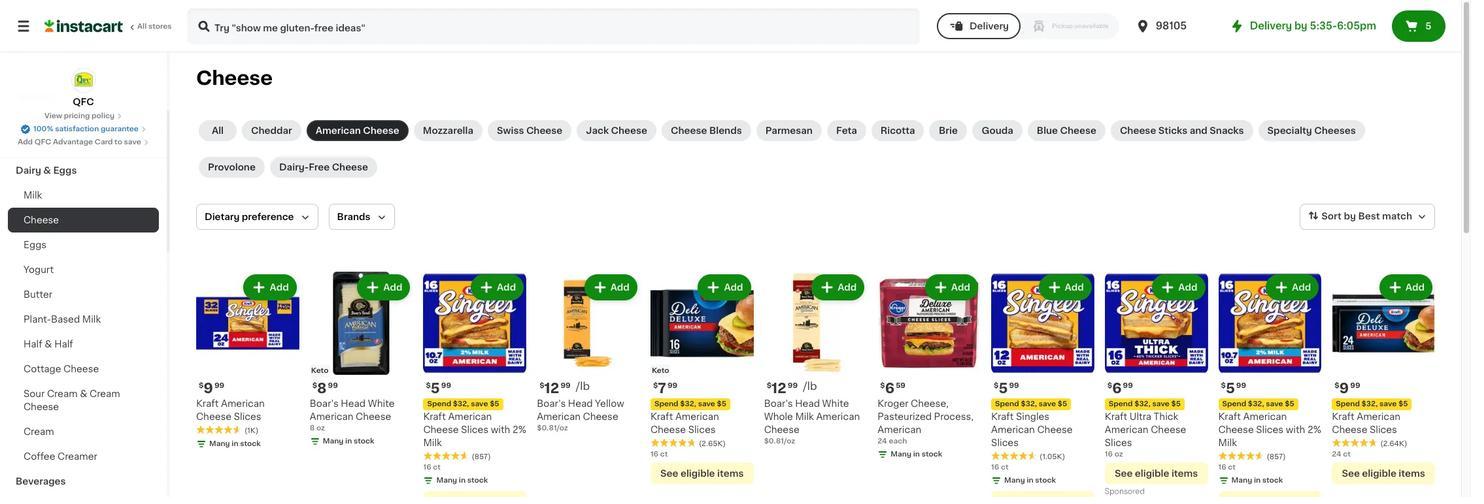 Task type: locate. For each thing, give the bounding box(es) containing it.
kraft american cheese slices up (2.65k)
[[651, 413, 719, 435]]

cheddar link
[[242, 120, 301, 141]]

$0.81/oz
[[537, 425, 568, 432], [765, 438, 796, 445]]

spend for ninth product group
[[1109, 401, 1133, 408]]

yogurt link
[[8, 258, 159, 283]]

$ 5 99
[[426, 382, 451, 396], [994, 382, 1020, 396], [1222, 382, 1247, 396]]

5 product group from the left
[[651, 272, 754, 485]]

16 for 2nd product group from right
[[1219, 464, 1227, 472]]

1 12 from the left
[[545, 382, 560, 396]]

1 see eligible items from the left
[[661, 470, 744, 479]]

dairy-
[[279, 163, 309, 172]]

sour cream & cream cheese
[[24, 390, 120, 412]]

3 spend $32, save $5 from the left
[[1109, 401, 1181, 408]]

0 horizontal spatial eligible
[[681, 470, 715, 479]]

dairy
[[16, 166, 41, 175]]

slices for first product group from right
[[1371, 426, 1398, 435]]

$ for 4th product group from right
[[994, 383, 999, 390]]

items down (2.64k)
[[1400, 470, 1426, 479]]

10 product group from the left
[[1219, 272, 1322, 498]]

98105 button
[[1136, 8, 1214, 44]]

3 see from the left
[[1343, 470, 1361, 479]]

12 for boar's head white whole milk american cheese
[[772, 382, 787, 396]]

$12.99 per pound element up yellow
[[537, 381, 640, 398]]

beverages
[[16, 478, 66, 487]]

0 horizontal spatial qfc
[[35, 139, 51, 146]]

8 down $ 8 99
[[310, 425, 315, 432]]

see for 6
[[1115, 470, 1133, 479]]

16 ct for product group containing 7
[[651, 451, 668, 458]]

7 $ from the left
[[540, 383, 545, 390]]

see eligible items for 7
[[661, 470, 744, 479]]

1 /lb from the left
[[576, 381, 590, 392]]

pasteurized
[[878, 413, 932, 422]]

0 horizontal spatial delivery
[[970, 22, 1009, 31]]

8 inside boar's head white american cheese 8 oz
[[310, 425, 315, 432]]

2 see eligible items from the left
[[1115, 470, 1199, 479]]

6 $32, from the left
[[1362, 401, 1379, 408]]

8 99 from the left
[[1010, 383, 1020, 390]]

1 horizontal spatial qfc
[[73, 97, 94, 107]]

2 horizontal spatial head
[[796, 400, 820, 409]]

1 horizontal spatial eligible
[[1136, 470, 1170, 479]]

oz down $ 8 99
[[317, 425, 325, 432]]

keto up 7
[[652, 367, 670, 375]]

1 horizontal spatial 2%
[[1308, 426, 1322, 435]]

1 horizontal spatial (857)
[[1268, 454, 1287, 461]]

american inside kroger cheese, pasteurized process, american 24 each
[[878, 426, 922, 435]]

$ inside $ 6 59
[[881, 383, 886, 390]]

eligible for 7
[[681, 470, 715, 479]]

2 boar's from the left
[[537, 400, 566, 409]]

1 vertical spatial by
[[1345, 212, 1357, 221]]

0 horizontal spatial $0.81/oz
[[537, 425, 568, 432]]

1 horizontal spatial $ 5 99
[[994, 382, 1020, 396]]

4 $ from the left
[[881, 383, 886, 390]]

4 $32, from the left
[[1021, 401, 1038, 408]]

1 99 from the left
[[215, 383, 225, 390]]

many in stock
[[323, 438, 375, 445], [209, 441, 261, 448], [891, 451, 943, 458], [437, 477, 488, 485], [1005, 477, 1057, 485], [1232, 477, 1284, 485]]

see eligible items down (2.65k)
[[661, 470, 744, 479]]

items down the kraft ultra thick american cheese slices 16 oz
[[1172, 470, 1199, 479]]

0 horizontal spatial 24
[[878, 438, 888, 445]]

spend
[[427, 401, 451, 408], [655, 401, 679, 408], [1109, 401, 1133, 408], [996, 401, 1020, 408], [1223, 401, 1247, 408], [1337, 401, 1361, 408]]

2 eligible from the left
[[1136, 470, 1170, 479]]

boar's for 8
[[310, 400, 339, 409]]

based
[[51, 315, 80, 324]]

kraft inside "kraft singles american cheese slices"
[[992, 413, 1014, 422]]

2 horizontal spatial $ 5 99
[[1222, 382, 1247, 396]]

/lb
[[576, 381, 590, 392], [803, 381, 817, 392]]

1 vertical spatial $0.81/oz
[[765, 438, 796, 445]]

1 $ 12 99 from the left
[[540, 382, 571, 396]]

half down plant-based milk
[[54, 340, 73, 349]]

1 items from the left
[[718, 470, 744, 479]]

add for 8th add button from the right
[[611, 283, 630, 292]]

99 inside $ 6 99
[[1124, 383, 1134, 390]]

2 horizontal spatial kraft american cheese slices
[[1333, 413, 1401, 435]]

by right the sort
[[1345, 212, 1357, 221]]

items for 7
[[718, 470, 744, 479]]

0 horizontal spatial white
[[368, 400, 395, 409]]

cheese sticks and snacks link
[[1111, 120, 1254, 141]]

1 horizontal spatial see
[[1115, 470, 1133, 479]]

5 $5 from the left
[[1286, 401, 1295, 408]]

1 9 from the left
[[204, 382, 213, 396]]

save for product group containing 7
[[698, 401, 716, 408]]

1 horizontal spatial kraft american cheese slices with 2% milk
[[1219, 413, 1322, 448]]

&
[[43, 166, 51, 175], [45, 340, 52, 349], [80, 390, 87, 399]]

$12.99 per pound element for white
[[765, 381, 868, 398]]

99 for 2nd product group from right
[[1237, 383, 1247, 390]]

3 spend from the left
[[1109, 401, 1133, 408]]

0 horizontal spatial boar's
[[310, 400, 339, 409]]

by left 5:35-
[[1295, 21, 1308, 31]]

5 99 from the left
[[328, 383, 338, 390]]

1 horizontal spatial white
[[823, 400, 849, 409]]

7 99 from the left
[[788, 383, 798, 390]]

0 horizontal spatial all
[[137, 23, 147, 30]]

oz up sponsored badge image
[[1115, 451, 1124, 458]]

dairy-free cheese link
[[270, 157, 378, 178]]

8 add button from the left
[[1041, 276, 1091, 300]]

eligible down (2.65k)
[[681, 470, 715, 479]]

blends
[[710, 126, 742, 135]]

10 $ from the left
[[1222, 383, 1227, 390]]

2 9 from the left
[[1340, 382, 1350, 396]]

2 6 from the left
[[1113, 382, 1122, 396]]

0 horizontal spatial with
[[491, 426, 510, 435]]

2 horizontal spatial see eligible items
[[1343, 470, 1426, 479]]

add for seventh add button from the right
[[724, 283, 744, 292]]

$ for 3rd product group
[[426, 383, 431, 390]]

boar's down $ 8 99
[[310, 400, 339, 409]]

16 for product group containing 7
[[651, 451, 659, 458]]

slices inside "kraft singles american cheese slices"
[[992, 439, 1019, 448]]

59
[[896, 383, 906, 390]]

(857) for 2nd product group from right
[[1268, 454, 1287, 461]]

0 horizontal spatial $12.99 per pound element
[[537, 381, 640, 398]]

99 for sixth product group from right
[[788, 383, 798, 390]]

dietary preference button
[[196, 204, 318, 230]]

5 $32, from the left
[[1249, 401, 1265, 408]]

99 for fourth product group from the left
[[561, 383, 571, 390]]

white inside boar's head white whole milk american cheese $0.81/oz
[[823, 400, 849, 409]]

$ 8 99
[[313, 382, 338, 396]]

eligible down (2.64k)
[[1363, 470, 1397, 479]]

1 vertical spatial &
[[45, 340, 52, 349]]

3 $32, from the left
[[1135, 401, 1151, 408]]

3 boar's from the left
[[765, 400, 793, 409]]

1 $ 9 99 from the left
[[199, 382, 225, 396]]

2 $32, from the left
[[681, 401, 697, 408]]

9 $ from the left
[[994, 383, 999, 390]]

delivery inside delivery button
[[970, 22, 1009, 31]]

6 for kroger cheese, pasteurized process, american
[[886, 382, 895, 396]]

american inside boar's head white american cheese 8 oz
[[310, 413, 354, 422]]

delivery
[[1251, 21, 1293, 31], [970, 22, 1009, 31]]

gouda
[[982, 126, 1014, 135]]

1 vertical spatial oz
[[1115, 451, 1124, 458]]

5
[[1426, 22, 1432, 31], [431, 382, 440, 396], [999, 382, 1008, 396], [1227, 382, 1236, 396]]

3 $ from the left
[[653, 383, 658, 390]]

ct for 3rd product group
[[433, 464, 441, 472]]

0 horizontal spatial $ 5 99
[[426, 382, 451, 396]]

1 horizontal spatial $0.81/oz
[[765, 438, 796, 445]]

eggs up yogurt
[[24, 241, 47, 250]]

0 horizontal spatial /lb
[[576, 381, 590, 392]]

2 see eligible items button from the left
[[1105, 463, 1209, 485]]

half down plant-
[[24, 340, 42, 349]]

1 horizontal spatial /lb
[[803, 381, 817, 392]]

all left the stores
[[137, 23, 147, 30]]

yogurt
[[24, 266, 54, 275]]

6 spend from the left
[[1337, 401, 1361, 408]]

$32, for 3rd product group
[[453, 401, 469, 408]]

0 vertical spatial &
[[43, 166, 51, 175]]

preference
[[242, 213, 294, 222]]

1 horizontal spatial 9
[[1340, 382, 1350, 396]]

3 99 from the left
[[668, 383, 678, 390]]

0 horizontal spatial see eligible items
[[661, 470, 744, 479]]

1 horizontal spatial items
[[1172, 470, 1199, 479]]

& down cottage cheese link
[[80, 390, 87, 399]]

$32, for 2nd product group from right
[[1249, 401, 1265, 408]]

16 inside the kraft ultra thick american cheese slices 16 oz
[[1105, 451, 1113, 458]]

1 horizontal spatial keto
[[652, 367, 670, 375]]

& right dairy
[[43, 166, 51, 175]]

0 horizontal spatial half
[[24, 340, 42, 349]]

delivery inside delivery by 5:35-6:05pm link
[[1251, 21, 1293, 31]]

0 horizontal spatial 12
[[545, 382, 560, 396]]

1 spend $32, save $5 from the left
[[427, 401, 500, 408]]

6 $5 from the left
[[1399, 401, 1409, 408]]

spend for 2nd product group from right
[[1223, 401, 1247, 408]]

2 vertical spatial &
[[80, 390, 87, 399]]

0 horizontal spatial oz
[[317, 425, 325, 432]]

save for 2nd product group from right
[[1267, 401, 1284, 408]]

0 vertical spatial 8
[[317, 382, 327, 396]]

0 vertical spatial oz
[[317, 425, 325, 432]]

$5 for 3rd product group
[[490, 401, 500, 408]]

see eligible items button up sponsored badge image
[[1105, 463, 1209, 485]]

2 /lb from the left
[[803, 381, 817, 392]]

kraft american cheese slices with 2% milk
[[424, 413, 527, 448], [1219, 413, 1322, 448]]

spend $32, save $5 for 2nd product group from right
[[1223, 401, 1295, 408]]

0 vertical spatial eggs
[[53, 166, 77, 175]]

8 $ from the left
[[767, 383, 772, 390]]

head inside boar's head white american cheese 8 oz
[[341, 400, 366, 409]]

11 product group from the left
[[1333, 272, 1436, 485]]

view
[[44, 113, 62, 120]]

5 spend from the left
[[1223, 401, 1247, 408]]

1 keto from the left
[[652, 367, 670, 375]]

$0.81/oz inside boar's head yellow american cheese $0.81/oz
[[537, 425, 568, 432]]

kraft american cheese slices up (2.64k)
[[1333, 413, 1401, 435]]

$5
[[490, 401, 500, 408], [717, 401, 727, 408], [1172, 401, 1181, 408], [1058, 401, 1068, 408], [1286, 401, 1295, 408], [1399, 401, 1409, 408]]

0 horizontal spatial kraft american cheese slices with 2% milk
[[424, 413, 527, 448]]

1 horizontal spatial oz
[[1115, 451, 1124, 458]]

1 horizontal spatial half
[[54, 340, 73, 349]]

slices for product group containing 7
[[689, 426, 716, 435]]

/lb up boar's head yellow american cheese $0.81/oz
[[576, 381, 590, 392]]

cheese inside the kraft ultra thick american cheese slices 16 oz
[[1152, 426, 1187, 435]]

16 for 4th product group from right
[[992, 464, 1000, 472]]

by for sort
[[1345, 212, 1357, 221]]

kraft
[[196, 400, 219, 409], [424, 413, 446, 422], [651, 413, 673, 422], [1105, 413, 1128, 422], [992, 413, 1014, 422], [1219, 413, 1242, 422], [1333, 413, 1355, 422]]

0 horizontal spatial by
[[1295, 21, 1308, 31]]

& up cottage
[[45, 340, 52, 349]]

boar's up whole
[[765, 400, 793, 409]]

$ inside the $ 7 99
[[653, 383, 658, 390]]

1 $12.99 per pound element from the left
[[537, 381, 640, 398]]

head
[[341, 400, 366, 409], [568, 400, 593, 409], [796, 400, 820, 409]]

american inside boar's head white whole milk american cheese $0.81/oz
[[817, 413, 860, 422]]

/lb for yellow
[[576, 381, 590, 392]]

6 up the kraft ultra thick american cheese slices 16 oz
[[1113, 382, 1122, 396]]

2 2% from the left
[[1308, 426, 1322, 435]]

1 (857) from the left
[[472, 454, 491, 461]]

ct for product group containing 7
[[661, 451, 668, 458]]

11 $ from the left
[[1335, 383, 1340, 390]]

2 with from the left
[[1287, 426, 1306, 435]]

0 horizontal spatial $ 12 99
[[540, 382, 571, 396]]

1 $ 5 99 from the left
[[426, 382, 451, 396]]

2 white from the left
[[823, 400, 849, 409]]

2 $5 from the left
[[717, 401, 727, 408]]

6 left 59
[[886, 382, 895, 396]]

1 eligible from the left
[[681, 470, 715, 479]]

american cheese
[[316, 126, 400, 135]]

qfc down 100%
[[35, 139, 51, 146]]

2 horizontal spatial eligible
[[1363, 470, 1397, 479]]

see eligible items up sponsored badge image
[[1115, 470, 1199, 479]]

add for 5th add button from right
[[952, 283, 971, 292]]

provolone link
[[199, 157, 265, 178]]

$ 12 99 up whole
[[767, 382, 798, 396]]

boar's inside boar's head white whole milk american cheese $0.81/oz
[[765, 400, 793, 409]]

$ for product group containing 7
[[653, 383, 658, 390]]

spend $32, save $5
[[427, 401, 500, 408], [655, 401, 727, 408], [1109, 401, 1181, 408], [996, 401, 1068, 408], [1223, 401, 1295, 408], [1337, 401, 1409, 408]]

$12.99 per pound element up boar's head white whole milk american cheese $0.81/oz
[[765, 381, 868, 398]]

2 12 from the left
[[772, 382, 787, 396]]

cheese link
[[8, 208, 159, 233]]

white inside boar's head white american cheese 8 oz
[[368, 400, 395, 409]]

in
[[345, 438, 352, 445], [232, 441, 239, 448], [914, 451, 920, 458], [459, 477, 466, 485], [1027, 477, 1034, 485], [1255, 477, 1261, 485]]

3 eligible from the left
[[1363, 470, 1397, 479]]

1 white from the left
[[368, 400, 395, 409]]

all up provolone
[[212, 126, 224, 135]]

$ 6 99
[[1108, 382, 1134, 396]]

98105
[[1157, 21, 1188, 31]]

$ 6 59
[[881, 382, 906, 396]]

stores
[[148, 23, 172, 30]]

0 vertical spatial by
[[1295, 21, 1308, 31]]

boar's left yellow
[[537, 400, 566, 409]]

24
[[878, 438, 888, 445], [1333, 451, 1342, 458]]

stock
[[354, 438, 375, 445], [240, 441, 261, 448], [922, 451, 943, 458], [468, 477, 488, 485], [1036, 477, 1057, 485], [1263, 477, 1284, 485]]

0 horizontal spatial items
[[718, 470, 744, 479]]

9 for kraft
[[204, 382, 213, 396]]

2 (857) from the left
[[1268, 454, 1287, 461]]

lists link
[[8, 37, 159, 63]]

items down (2.65k)
[[718, 470, 744, 479]]

1 horizontal spatial $ 9 99
[[1335, 382, 1361, 396]]

slices for 1st product group from left
[[234, 413, 261, 422]]

sour cream & cream cheese link
[[8, 382, 159, 420]]

99 for product group containing 7
[[668, 383, 678, 390]]

2 add button from the left
[[359, 276, 409, 300]]

cottage
[[24, 365, 61, 374]]

best
[[1359, 212, 1381, 221]]

all inside 'link'
[[137, 23, 147, 30]]

1 vertical spatial qfc
[[35, 139, 51, 146]]

1 2% from the left
[[513, 426, 527, 435]]

$ 9 99 for spend
[[1335, 382, 1361, 396]]

10 add button from the left
[[1268, 276, 1318, 300]]

0 horizontal spatial 6
[[886, 382, 895, 396]]

2 horizontal spatial items
[[1400, 470, 1426, 479]]

2 99 from the left
[[441, 383, 451, 390]]

4 99 from the left
[[1124, 383, 1134, 390]]

instacart logo image
[[44, 18, 123, 34]]

0 horizontal spatial eggs
[[24, 241, 47, 250]]

$ inside $ 6 99
[[1108, 383, 1113, 390]]

0 horizontal spatial $ 9 99
[[199, 382, 225, 396]]

1 spend from the left
[[427, 401, 451, 408]]

slices for 2nd product group from right
[[1257, 426, 1284, 435]]

1 horizontal spatial see eligible items button
[[1105, 463, 1209, 485]]

see eligible items button for 6
[[1105, 463, 1209, 485]]

eggs down the advantage
[[53, 166, 77, 175]]

24 ct
[[1333, 451, 1352, 458]]

99
[[215, 383, 225, 390], [441, 383, 451, 390], [668, 383, 678, 390], [1124, 383, 1134, 390], [328, 383, 338, 390], [561, 383, 571, 390], [788, 383, 798, 390], [1010, 383, 1020, 390], [1237, 383, 1247, 390], [1351, 383, 1361, 390]]

cheeses
[[1315, 126, 1357, 135]]

see eligible items button down (2.65k)
[[651, 463, 754, 485]]

99 for 3rd product group
[[441, 383, 451, 390]]

1 horizontal spatial kraft american cheese slices
[[651, 413, 719, 435]]

1 horizontal spatial 12
[[772, 382, 787, 396]]

1 horizontal spatial with
[[1287, 426, 1306, 435]]

1 horizontal spatial eggs
[[53, 166, 77, 175]]

card
[[95, 139, 113, 146]]

0 vertical spatial all
[[137, 23, 147, 30]]

$5 for 2nd product group from right
[[1286, 401, 1295, 408]]

items for 9
[[1400, 470, 1426, 479]]

1 vertical spatial 8
[[310, 425, 315, 432]]

0 horizontal spatial 8
[[310, 425, 315, 432]]

16
[[651, 451, 659, 458], [1105, 451, 1113, 458], [424, 464, 432, 472], [992, 464, 1000, 472], [1219, 464, 1227, 472]]

1 $32, from the left
[[453, 401, 469, 408]]

2 horizontal spatial see eligible items button
[[1333, 463, 1436, 485]]

eligible
[[681, 470, 715, 479], [1136, 470, 1170, 479], [1363, 470, 1397, 479]]

2 see from the left
[[1115, 470, 1133, 479]]

0 vertical spatial 24
[[878, 438, 888, 445]]

keto
[[652, 367, 670, 375], [311, 367, 329, 375]]

add button
[[245, 276, 296, 300], [359, 276, 409, 300], [472, 276, 523, 300], [586, 276, 636, 300], [700, 276, 750, 300], [813, 276, 864, 300], [927, 276, 977, 300], [1041, 276, 1091, 300], [1154, 276, 1205, 300], [1268, 276, 1318, 300], [1382, 276, 1432, 300]]

save for ninth product group
[[1153, 401, 1170, 408]]

1 horizontal spatial $ 12 99
[[767, 382, 798, 396]]

recipes
[[16, 92, 54, 101]]

16 for 3rd product group
[[424, 464, 432, 472]]

head inside boar's head white whole milk american cheese $0.81/oz
[[796, 400, 820, 409]]

7
[[658, 382, 667, 396]]

eligible up sponsored badge image
[[1136, 470, 1170, 479]]

qfc up view pricing policy link
[[73, 97, 94, 107]]

10 99 from the left
[[1351, 383, 1361, 390]]

0 horizontal spatial 2%
[[513, 426, 527, 435]]

99 inside the $ 7 99
[[668, 383, 678, 390]]

12
[[545, 382, 560, 396], [772, 382, 787, 396]]

qfc inside qfc link
[[73, 97, 94, 107]]

eligible for 6
[[1136, 470, 1170, 479]]

1 horizontal spatial 6
[[1113, 382, 1122, 396]]

4 spend from the left
[[996, 401, 1020, 408]]

3 items from the left
[[1400, 470, 1426, 479]]

swiss cheese link
[[488, 120, 572, 141]]

6 product group from the left
[[765, 272, 868, 447]]

1 horizontal spatial boar's
[[537, 400, 566, 409]]

2 horizontal spatial see
[[1343, 470, 1361, 479]]

boar's inside boar's head white american cheese 8 oz
[[310, 400, 339, 409]]

$32, for product group containing 7
[[681, 401, 697, 408]]

Best match Sort by field
[[1301, 204, 1436, 230]]

swiss
[[497, 126, 524, 135]]

save for 4th product group from right
[[1039, 401, 1057, 408]]

1 horizontal spatial see eligible items
[[1115, 470, 1199, 479]]

by
[[1295, 21, 1308, 31], [1345, 212, 1357, 221]]

see eligible items button down (2.64k)
[[1333, 463, 1436, 485]]

$ inside $ 8 99
[[313, 383, 317, 390]]

2 horizontal spatial boar's
[[765, 400, 793, 409]]

product group
[[196, 272, 299, 453], [310, 272, 413, 450], [424, 272, 527, 498], [537, 272, 640, 434], [651, 272, 754, 485], [765, 272, 868, 447], [878, 272, 981, 463], [992, 272, 1095, 498], [1105, 272, 1209, 498], [1219, 272, 1322, 498], [1333, 272, 1436, 485]]

$12.99 per pound element
[[537, 381, 640, 398], [765, 381, 868, 398]]

5 for 3rd product group
[[431, 382, 440, 396]]

spend for 3rd product group
[[427, 401, 451, 408]]

kraft american cheese slices
[[196, 400, 265, 422], [651, 413, 719, 435], [1333, 413, 1401, 435]]

2 $ 12 99 from the left
[[767, 382, 798, 396]]

$ 12 99 for boar's head yellow american cheese
[[540, 382, 571, 396]]

16 ct
[[651, 451, 668, 458], [424, 464, 441, 472], [992, 464, 1009, 472], [1219, 464, 1236, 472]]

0 vertical spatial $0.81/oz
[[537, 425, 568, 432]]

2 $ 9 99 from the left
[[1335, 382, 1361, 396]]

3 $ 5 99 from the left
[[1222, 382, 1247, 396]]

cream
[[47, 390, 78, 399], [90, 390, 120, 399], [24, 428, 54, 437]]

0 horizontal spatial 9
[[204, 382, 213, 396]]

2 spend $32, save $5 from the left
[[655, 401, 727, 408]]

1 boar's from the left
[[310, 400, 339, 409]]

1 vertical spatial all
[[212, 126, 224, 135]]

0 horizontal spatial keto
[[311, 367, 329, 375]]

1 horizontal spatial $12.99 per pound element
[[765, 381, 868, 398]]

1 horizontal spatial 24
[[1333, 451, 1342, 458]]

1 with from the left
[[491, 426, 510, 435]]

6 99 from the left
[[561, 383, 571, 390]]

$32,
[[453, 401, 469, 408], [681, 401, 697, 408], [1135, 401, 1151, 408], [1021, 401, 1038, 408], [1249, 401, 1265, 408], [1362, 401, 1379, 408]]

boar's inside boar's head yellow american cheese $0.81/oz
[[537, 400, 566, 409]]

1 horizontal spatial all
[[212, 126, 224, 135]]

8 up boar's head white american cheese 8 oz
[[317, 382, 327, 396]]

7 product group from the left
[[878, 272, 981, 463]]

1 head from the left
[[341, 400, 366, 409]]

1 6 from the left
[[886, 382, 895, 396]]

by inside field
[[1345, 212, 1357, 221]]

delivery for delivery by 5:35-6:05pm
[[1251, 21, 1293, 31]]

all link
[[199, 120, 237, 141]]

free
[[309, 163, 330, 172]]

ricotta
[[881, 126, 916, 135]]

1 horizontal spatial head
[[568, 400, 593, 409]]

/lb up boar's head white whole milk american cheese $0.81/oz
[[803, 381, 817, 392]]

head inside boar's head yellow american cheese $0.81/oz
[[568, 400, 593, 409]]

0 horizontal spatial head
[[341, 400, 366, 409]]

1 $ from the left
[[199, 383, 204, 390]]

head for american
[[796, 400, 820, 409]]

kroger
[[878, 400, 909, 409]]

24 inside kroger cheese, pasteurized process, american 24 each
[[878, 438, 888, 445]]

eligible for 9
[[1363, 470, 1397, 479]]

$ 12 99 up boar's head yellow american cheese $0.81/oz
[[540, 382, 571, 396]]

ct for first product group from right
[[1344, 451, 1352, 458]]

0 horizontal spatial see eligible items button
[[651, 463, 754, 485]]

4 $5 from the left
[[1058, 401, 1068, 408]]

see eligible items button
[[651, 463, 754, 485], [1105, 463, 1209, 485], [1333, 463, 1436, 485]]

swiss cheese
[[497, 126, 563, 135]]

oz
[[317, 425, 325, 432], [1115, 451, 1124, 458]]

2 $ from the left
[[426, 383, 431, 390]]

1 horizontal spatial by
[[1345, 212, 1357, 221]]

singles
[[1017, 413, 1050, 422]]

9 99 from the left
[[1237, 383, 1247, 390]]

boar's for $0.81/oz
[[537, 400, 566, 409]]

2 spend from the left
[[655, 401, 679, 408]]

2 items from the left
[[1172, 470, 1199, 479]]

items for 6
[[1172, 470, 1199, 479]]

1 horizontal spatial delivery
[[1251, 21, 1293, 31]]

6 $ from the left
[[313, 383, 317, 390]]

0 horizontal spatial (857)
[[472, 454, 491, 461]]

$ for sixth product group from right
[[767, 383, 772, 390]]

12 up whole
[[772, 382, 787, 396]]

kraft american cheese slices up (1k)
[[196, 400, 265, 422]]

cheese inside boar's head yellow american cheese $0.81/oz
[[583, 413, 619, 422]]

add for 6th add button
[[838, 283, 857, 292]]

None search field
[[187, 8, 920, 44]]

see eligible items down (2.64k)
[[1343, 470, 1426, 479]]

keto up $ 8 99
[[311, 367, 329, 375]]

12 up boar's head yellow american cheese $0.81/oz
[[545, 382, 560, 396]]

0 horizontal spatial kraft american cheese slices
[[196, 400, 265, 422]]

0 vertical spatial qfc
[[73, 97, 94, 107]]

3 see eligible items button from the left
[[1333, 463, 1436, 485]]

$ 5 99 for 4th product group from right
[[994, 382, 1020, 396]]

6 spend $32, save $5 from the left
[[1337, 401, 1409, 408]]

0 horizontal spatial see
[[661, 470, 679, 479]]

spend $32, save $5 for first product group from right
[[1337, 401, 1409, 408]]

5 spend $32, save $5 from the left
[[1223, 401, 1295, 408]]

5 add button from the left
[[700, 276, 750, 300]]

1 see eligible items button from the left
[[651, 463, 754, 485]]



Task type: describe. For each thing, give the bounding box(es) containing it.
3 product group from the left
[[424, 272, 527, 498]]

see eligible items button for 7
[[651, 463, 754, 485]]

$12.99 per pound element for yellow
[[537, 381, 640, 398]]

16 ct for 3rd product group
[[424, 464, 441, 472]]

parmesan
[[766, 126, 813, 135]]

brands button
[[329, 204, 395, 230]]

all for all stores
[[137, 23, 147, 30]]

kraft for first product group from right
[[1333, 413, 1355, 422]]

specialty cheeses
[[1268, 126, 1357, 135]]

white for milk
[[823, 400, 849, 409]]

add qfc advantage card to save
[[18, 139, 141, 146]]

(2.64k)
[[1381, 441, 1408, 448]]

snacks
[[1210, 126, 1245, 135]]

parmesan link
[[757, 120, 822, 141]]

head for 8
[[341, 400, 366, 409]]

1 horizontal spatial 8
[[317, 382, 327, 396]]

jack cheese link
[[577, 120, 657, 141]]

kraft american cheese slices for 9
[[1333, 413, 1401, 435]]

jack cheese
[[586, 126, 648, 135]]

1 kraft american cheese slices with 2% milk from the left
[[424, 413, 527, 448]]

view pricing policy
[[44, 113, 115, 120]]

coffee creamer
[[24, 453, 97, 462]]

lists
[[37, 45, 59, 54]]

$ 5 99 for 3rd product group
[[426, 382, 451, 396]]

$5 for ninth product group
[[1172, 401, 1181, 408]]

see for 9
[[1343, 470, 1361, 479]]

1 add button from the left
[[245, 276, 296, 300]]

5 for 2nd product group from right
[[1227, 382, 1236, 396]]

brie link
[[930, 120, 968, 141]]

cheese inside "kraft singles american cheese slices"
[[1038, 426, 1073, 435]]

$ 9 99 for kraft
[[199, 382, 225, 396]]

advantage
[[53, 139, 93, 146]]

$32, for 4th product group from right
[[1021, 401, 1038, 408]]

add for 1st add button from the left
[[270, 283, 289, 292]]

american inside the kraft ultra thick american cheese slices 16 oz
[[1105, 426, 1149, 435]]

spend for first product group from right
[[1337, 401, 1361, 408]]

4 product group from the left
[[537, 272, 640, 434]]

head for $0.81/oz
[[568, 400, 593, 409]]

kraft for 3rd product group
[[424, 413, 446, 422]]

plant-based milk
[[24, 315, 101, 324]]

9 add button from the left
[[1154, 276, 1205, 300]]

cheese inside boar's head white american cheese 8 oz
[[356, 413, 391, 422]]

99 inside $ 8 99
[[328, 383, 338, 390]]

plant-based milk link
[[8, 307, 159, 332]]

1 vertical spatial eggs
[[24, 241, 47, 250]]

with for 3rd product group
[[491, 426, 510, 435]]

delivery by 5:35-6:05pm link
[[1230, 18, 1377, 34]]

$ 7 99
[[653, 382, 678, 396]]

$ 12 99 for boar's head white whole milk american cheese
[[767, 382, 798, 396]]

Search field
[[188, 9, 919, 43]]

specialty cheeses link
[[1259, 120, 1366, 141]]

kraft american cheese slices for 7
[[651, 413, 719, 435]]

spend $32, save $5 for ninth product group
[[1109, 401, 1181, 408]]

spend $32, save $5 for product group containing 7
[[655, 401, 727, 408]]

coffee creamer link
[[8, 445, 159, 470]]

view pricing policy link
[[44, 111, 122, 122]]

kraft for 1st product group from left
[[196, 400, 219, 409]]

ct for 4th product group from right
[[1002, 464, 1009, 472]]

feta link
[[828, 120, 867, 141]]

see eligible items for 9
[[1343, 470, 1426, 479]]

2 half from the left
[[54, 340, 73, 349]]

blue cheese link
[[1028, 120, 1106, 141]]

$5 for 4th product group from right
[[1058, 401, 1068, 408]]

satisfaction
[[55, 126, 99, 133]]

best match
[[1359, 212, 1413, 221]]

& for dairy
[[43, 166, 51, 175]]

$32, for ninth product group
[[1135, 401, 1151, 408]]

sort
[[1322, 212, 1342, 221]]

$ for fourth product group from the left
[[540, 383, 545, 390]]

$ for 2nd product group from right
[[1222, 383, 1227, 390]]

$5 for product group containing 7
[[717, 401, 727, 408]]

2 kraft american cheese slices with 2% milk from the left
[[1219, 413, 1322, 448]]

spend $32, save $5 for 3rd product group
[[427, 401, 500, 408]]

specialty
[[1268, 126, 1313, 135]]

6 for spend $32, save $5
[[1113, 382, 1122, 396]]

to
[[115, 139, 122, 146]]

white for cheese
[[368, 400, 395, 409]]

6:05pm
[[1338, 21, 1377, 31]]

milk link
[[8, 183, 159, 208]]

add for ninth add button from the left
[[1179, 283, 1198, 292]]

ricotta link
[[872, 120, 925, 141]]

feta
[[837, 126, 858, 135]]

(857) for 3rd product group
[[472, 454, 491, 461]]

boar's head white american cheese 8 oz
[[310, 400, 395, 432]]

coffee
[[24, 453, 55, 462]]

cheese inside 'link'
[[1121, 126, 1157, 135]]

cheese blends link
[[662, 120, 752, 141]]

by for delivery
[[1295, 21, 1308, 31]]

with for 2nd product group from right
[[1287, 426, 1306, 435]]

99 for 4th product group from right
[[1010, 383, 1020, 390]]

slices inside the kraft ultra thick american cheese slices 16 oz
[[1105, 439, 1133, 448]]

9 product group from the left
[[1105, 272, 1209, 498]]

cottage cheese
[[24, 365, 99, 374]]

brie
[[939, 126, 958, 135]]

whole
[[765, 413, 794, 422]]

add for eighth add button
[[1065, 283, 1085, 292]]

9 for spend
[[1340, 382, 1350, 396]]

add for second add button from the left
[[384, 283, 403, 292]]

qfc logo image
[[71, 68, 96, 93]]

see eligible items button for 9
[[1333, 463, 1436, 485]]

produce link
[[8, 133, 159, 158]]

16 ct for 2nd product group from right
[[1219, 464, 1236, 472]]

keto for 8
[[311, 367, 329, 375]]

creamer
[[58, 453, 97, 462]]

1 half from the left
[[24, 340, 42, 349]]

kraft for 4th product group from right
[[992, 413, 1014, 422]]

$32, for first product group from right
[[1362, 401, 1379, 408]]

11 add button from the left
[[1382, 276, 1432, 300]]

american inside "american cheese" link
[[316, 126, 361, 135]]

see eligible items for 6
[[1115, 470, 1199, 479]]

service type group
[[937, 13, 1120, 39]]

keto for spend $32, save $5
[[652, 367, 670, 375]]

$ 5 99 for 2nd product group from right
[[1222, 382, 1247, 396]]

all stores link
[[44, 8, 173, 44]]

(1k)
[[245, 428, 259, 435]]

1 product group from the left
[[196, 272, 299, 453]]

mozzarella
[[423, 126, 474, 135]]

jack
[[586, 126, 609, 135]]

produce
[[16, 141, 56, 150]]

american cheese link
[[307, 120, 409, 141]]

beverages link
[[8, 470, 159, 495]]

dairy-free cheese
[[279, 163, 368, 172]]

butter link
[[8, 283, 159, 307]]

guarantee
[[101, 126, 139, 133]]

16 ct for 4th product group from right
[[992, 464, 1009, 472]]

cream down "cottage cheese"
[[47, 390, 78, 399]]

sponsored badge image
[[1105, 489, 1145, 496]]

3 add button from the left
[[472, 276, 523, 300]]

spend $32, save $5 for 4th product group from right
[[996, 401, 1068, 408]]

kraft for 2nd product group from right
[[1219, 413, 1242, 422]]

sort by
[[1322, 212, 1357, 221]]

4 add button from the left
[[586, 276, 636, 300]]

12 for boar's head yellow american cheese
[[545, 382, 560, 396]]

milk inside plant-based milk link
[[82, 315, 101, 324]]

boar's for american
[[765, 400, 793, 409]]

& inside "sour cream & cream cheese"
[[80, 390, 87, 399]]

cheese inside "sour cream & cream cheese"
[[24, 403, 59, 412]]

100% satisfaction guarantee button
[[20, 122, 146, 135]]

99 for first product group from right
[[1351, 383, 1361, 390]]

boar's head white whole milk american cheese $0.81/oz
[[765, 400, 860, 445]]

product group containing 7
[[651, 272, 754, 485]]

$ for first product group from right
[[1335, 383, 1340, 390]]

add qfc advantage card to save link
[[18, 137, 149, 148]]

7 add button from the left
[[927, 276, 977, 300]]

product group containing 8
[[310, 272, 413, 450]]

sticks
[[1159, 126, 1188, 135]]

recipes link
[[8, 84, 159, 109]]

/lb for white
[[803, 381, 817, 392]]

& for half
[[45, 340, 52, 349]]

process,
[[935, 413, 974, 422]]

half & half link
[[8, 332, 159, 357]]

all for all
[[212, 126, 224, 135]]

ct for 2nd product group from right
[[1229, 464, 1236, 472]]

thanksgiving link
[[8, 109, 159, 133]]

see for 7
[[661, 470, 679, 479]]

kroger cheese, pasteurized process, american 24 each
[[878, 400, 974, 445]]

butter
[[24, 290, 52, 300]]

cream down cottage cheese link
[[90, 390, 120, 399]]

plant-
[[24, 315, 51, 324]]

spend for product group containing 7
[[655, 401, 679, 408]]

delivery by 5:35-6:05pm
[[1251, 21, 1377, 31]]

1 vertical spatial 24
[[1333, 451, 1342, 458]]

yellow
[[595, 400, 625, 409]]

100%
[[33, 126, 53, 133]]

cheese,
[[911, 400, 949, 409]]

delivery button
[[937, 13, 1021, 39]]

6 add button from the left
[[813, 276, 864, 300]]

8 product group from the left
[[992, 272, 1095, 498]]

cottage cheese link
[[8, 357, 159, 382]]

gouda link
[[973, 120, 1023, 141]]

american inside "kraft singles american cheese slices"
[[992, 426, 1036, 435]]

add for tenth add button from the left
[[1293, 283, 1312, 292]]

spend for 4th product group from right
[[996, 401, 1020, 408]]

oz inside the kraft ultra thick american cheese slices 16 oz
[[1115, 451, 1124, 458]]

slices for 3rd product group
[[461, 426, 489, 435]]

delivery for delivery
[[970, 22, 1009, 31]]

blue cheese
[[1037, 126, 1097, 135]]

american inside boar's head yellow american cheese $0.81/oz
[[537, 413, 581, 422]]

cream up "coffee"
[[24, 428, 54, 437]]

kraft inside the kraft ultra thick american cheese slices 16 oz
[[1105, 413, 1128, 422]]

dairy & eggs link
[[8, 158, 159, 183]]

eggs link
[[8, 233, 159, 258]]

pricing
[[64, 113, 90, 120]]

dietary preference
[[205, 213, 294, 222]]

brands
[[337, 213, 371, 222]]

provolone
[[208, 163, 256, 172]]

oz inside boar's head white american cheese 8 oz
[[317, 425, 325, 432]]

dairy & eggs
[[16, 166, 77, 175]]

cheese inside boar's head white whole milk american cheese $0.81/oz
[[765, 426, 800, 435]]

$0.81/oz inside boar's head white whole milk american cheese $0.81/oz
[[765, 438, 796, 445]]

milk inside boar's head white whole milk american cheese $0.81/oz
[[796, 413, 814, 422]]

thanksgiving
[[16, 116, 78, 126]]

5 inside 5 button
[[1426, 22, 1432, 31]]

sour
[[24, 390, 45, 399]]

qfc inside add qfc advantage card to save link
[[35, 139, 51, 146]]

kraft ultra thick american cheese slices 16 oz
[[1105, 413, 1187, 458]]



Task type: vqa. For each thing, say whether or not it's contained in the screenshot.
the Chrome
no



